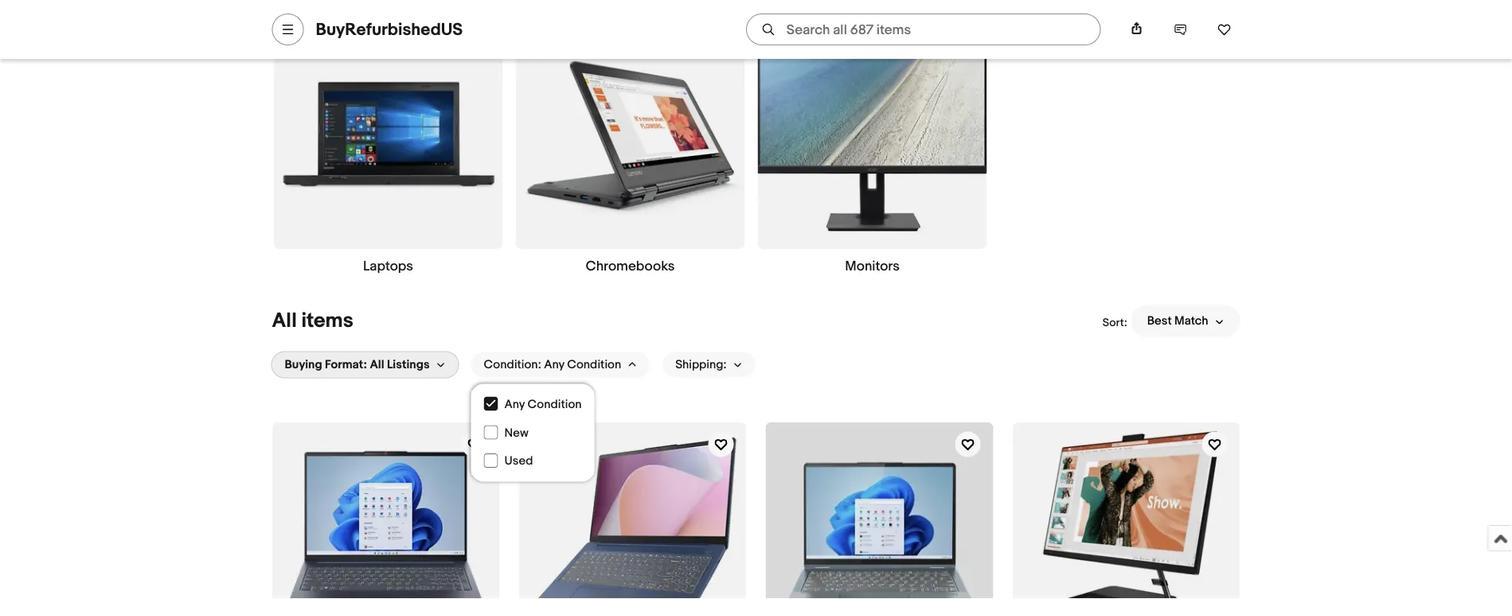 Task type: locate. For each thing, give the bounding box(es) containing it.
buying format: all listings
[[285, 358, 430, 373]]

1 vertical spatial condition
[[528, 398, 582, 412]]

condition up any condition
[[567, 358, 621, 373]]

0 horizontal spatial any
[[505, 398, 525, 412]]

any inside "dropdown button"
[[544, 358, 565, 373]]

format:
[[325, 358, 367, 373]]

1 vertical spatial any
[[505, 398, 525, 412]]

buyrefurbishedus link
[[316, 19, 463, 40]]

match
[[1175, 314, 1209, 329]]

any
[[544, 358, 565, 373], [505, 398, 525, 412]]

all items
[[272, 309, 353, 334]]

all
[[272, 309, 297, 334], [370, 358, 384, 373]]

1 horizontal spatial all
[[370, 358, 384, 373]]

0 vertical spatial any
[[544, 358, 565, 373]]

menu containing any condition
[[471, 391, 595, 482]]

all left items
[[272, 309, 297, 334]]

monitors button
[[758, 20, 987, 275]]

new checkbox item
[[471, 419, 595, 448]]

1 horizontal spatial any
[[544, 358, 565, 373]]

any up new on the left of page
[[505, 398, 525, 412]]

buyrefurbishedus
[[316, 19, 463, 40]]

condition up new checkbox item
[[528, 398, 582, 412]]

0 horizontal spatial all
[[272, 309, 297, 334]]

chromebooks button
[[516, 20, 745, 275]]

new
[[505, 426, 529, 440]]

1 vertical spatial all
[[370, 358, 384, 373]]

buying
[[285, 358, 322, 373]]

monitors
[[845, 258, 900, 275]]

Search all 687 items field
[[746, 14, 1101, 45]]

menu
[[471, 391, 595, 482]]

any inside checkbox item
[[505, 398, 525, 412]]

laptops button
[[274, 20, 503, 275]]

any up any condition
[[544, 358, 565, 373]]

lenovo ideapad slim 3 15abr8 15.6" touch amd ryzen 5 7530u 16gb 512gb ssd w11h : quick view image
[[519, 423, 747, 600]]

all right format:
[[370, 358, 384, 373]]

condition
[[567, 358, 621, 373], [528, 398, 582, 412]]

0 vertical spatial condition
[[567, 358, 621, 373]]

lenovo ideapad slim 5 16irl8 16" touch intel core i7-1355u 16gb 512gb ssd w11h : quick view image
[[272, 423, 500, 600]]



Task type: describe. For each thing, give the bounding box(es) containing it.
used checkbox item
[[471, 448, 595, 476]]

shipping: button
[[663, 353, 756, 378]]

all inside dropdown button
[[370, 358, 384, 373]]

condition: any condition
[[484, 358, 621, 373]]

best
[[1148, 314, 1172, 329]]

sort:
[[1103, 316, 1128, 330]]

any condition checkbox item
[[471, 391, 595, 419]]

listings
[[387, 358, 430, 373]]

any condition
[[505, 398, 582, 412]]

buying format: all listings button
[[272, 353, 458, 378]]

shipping:
[[676, 358, 727, 373]]

best match button
[[1132, 306, 1241, 338]]

condition:
[[484, 358, 542, 373]]

condition inside checkbox item
[[528, 398, 582, 412]]

condition: any condition button
[[471, 353, 650, 378]]

lenovo ideacentre aio 3 27iap7 27" touch intel core i5-12450h 8gb 512gb ssd w11h : quick view image
[[1013, 423, 1241, 600]]

best match
[[1148, 314, 1209, 329]]

save this seller buyrefurbishedus image
[[1218, 22, 1232, 37]]

items
[[302, 309, 353, 334]]

lenovo flex 7 14iru8 14" 2.2k touch intel core i7-1355u 16gb 1tb ssd w11h : quick view image
[[766, 423, 994, 600]]

condition inside "dropdown button"
[[567, 358, 621, 373]]

0 vertical spatial all
[[272, 309, 297, 334]]

used
[[505, 454, 533, 469]]

laptops
[[363, 258, 413, 275]]

chromebooks
[[586, 258, 675, 275]]



Task type: vqa. For each thing, say whether or not it's contained in the screenshot.
the left All
yes



